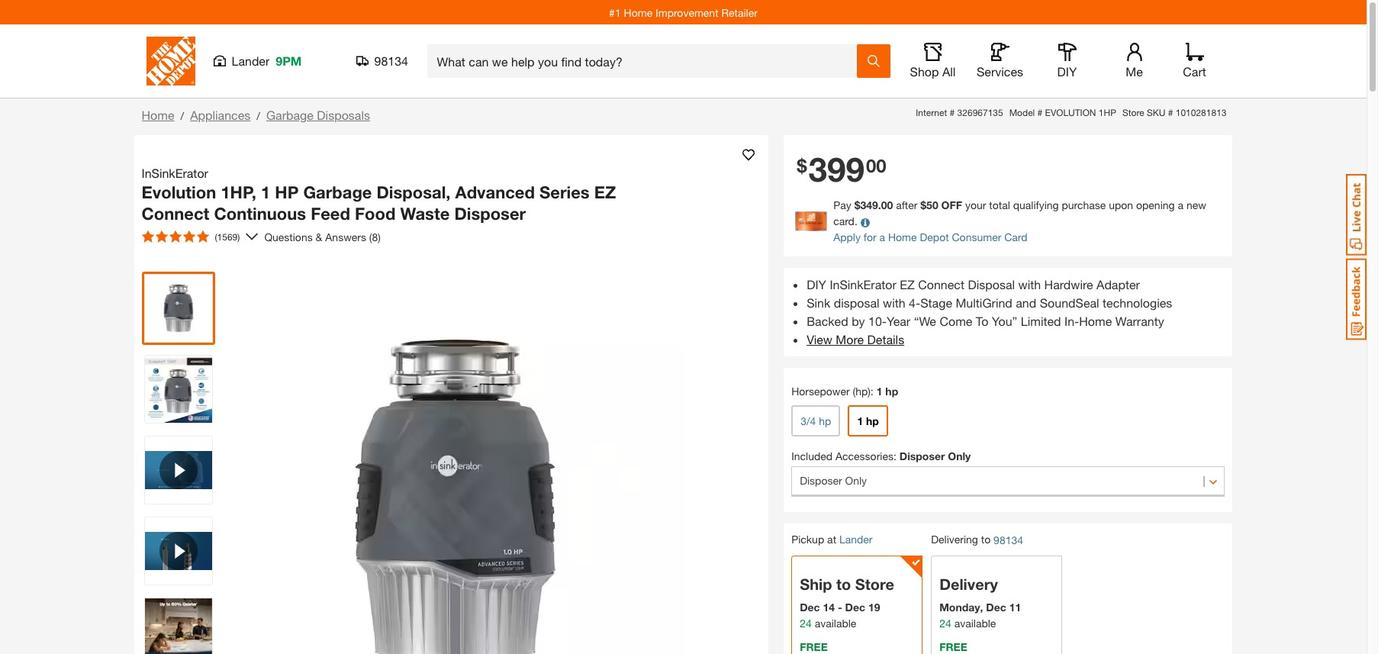 Task type: locate. For each thing, give the bounding box(es) containing it.
/
[[180, 109, 184, 122], [257, 109, 260, 122]]

1 vertical spatial :
[[894, 450, 897, 463]]

(1569)
[[215, 231, 240, 243]]

0 vertical spatial lander
[[232, 53, 270, 68]]

insinkerator
[[142, 166, 208, 180], [830, 277, 897, 292]]

ez inside diy insinkerator ez connect disposal with hardwire adapter sink disposal with 4-stage multigrind and soundseal technologies backed by 10-year "we come to you" limited in-home warranty view more details
[[900, 277, 915, 292]]

disposer down advanced
[[454, 203, 526, 223]]

ez up 4-
[[900, 277, 915, 292]]

98134 link
[[994, 532, 1024, 548]]

lander right at
[[840, 533, 873, 546]]

1 vertical spatial store
[[855, 576, 894, 593]]

1 horizontal spatial #
[[1038, 107, 1043, 118]]

available
[[815, 617, 857, 630], [955, 617, 996, 630]]

0 horizontal spatial dec
[[800, 601, 820, 614]]

0 horizontal spatial #
[[950, 107, 955, 118]]

1 for hp
[[261, 182, 270, 202]]

off
[[942, 199, 963, 212]]

0 vertical spatial disposer
[[454, 203, 526, 223]]

1 vertical spatial only
[[845, 474, 867, 487]]

1 horizontal spatial lander
[[840, 533, 873, 546]]

1 24 from the left
[[800, 617, 812, 630]]

$ left 399
[[797, 155, 807, 176]]

1 available from the left
[[815, 617, 857, 630]]

1 hp
[[857, 415, 879, 428]]

2 horizontal spatial dec
[[986, 601, 1007, 614]]

1 vertical spatial connect
[[918, 277, 965, 292]]

hardwire
[[1045, 277, 1093, 292]]

hp
[[886, 385, 898, 398], [819, 415, 831, 428], [866, 415, 879, 428]]

insinkerator up disposal
[[830, 277, 897, 292]]

store left "sku"
[[1123, 107, 1145, 118]]

a inside your total qualifying purchase upon opening a new card.
[[1178, 199, 1184, 212]]

2 vertical spatial 1
[[857, 415, 863, 428]]

diy up evolution
[[1058, 64, 1077, 79]]

all
[[943, 64, 956, 79]]

1 horizontal spatial diy
[[1058, 64, 1077, 79]]

0 horizontal spatial connect
[[142, 203, 209, 223]]

$ inside $ 399 00
[[797, 155, 807, 176]]

dec right -
[[845, 601, 866, 614]]

improvement
[[656, 6, 719, 19]]

0 vertical spatial ez
[[594, 182, 616, 202]]

/ right appliances link
[[257, 109, 260, 122]]

1 vertical spatial a
[[880, 231, 885, 244]]

pickup at lander
[[792, 533, 873, 546]]

1 vertical spatial 1
[[877, 385, 883, 398]]

1 horizontal spatial insinkerator
[[830, 277, 897, 292]]

free down monday,
[[940, 641, 968, 654]]

dec left 14
[[800, 601, 820, 614]]

questions
[[264, 230, 313, 243]]

0 horizontal spatial with
[[883, 296, 906, 310]]

connect inside diy insinkerator ez connect disposal with hardwire adapter sink disposal with 4-stage multigrind and soundseal technologies backed by 10-year "we come to you" limited in-home warranty view more details
[[918, 277, 965, 292]]

disposer
[[454, 203, 526, 223], [900, 450, 945, 463], [800, 474, 842, 487]]

0 horizontal spatial 24
[[800, 617, 812, 630]]

purchase
[[1062, 199, 1106, 212]]

0 horizontal spatial :
[[871, 385, 874, 398]]

1 horizontal spatial ez
[[900, 277, 915, 292]]

0 horizontal spatial lander
[[232, 53, 270, 68]]

0 vertical spatial only
[[948, 450, 971, 463]]

pay $ 349.00 after $ 50 off
[[834, 199, 963, 212]]

ship
[[800, 576, 832, 593]]

1 horizontal spatial hp
[[866, 415, 879, 428]]

$ right after
[[921, 199, 927, 212]]

0 vertical spatial 98134
[[374, 53, 408, 68]]

1 horizontal spatial $
[[855, 199, 861, 212]]

diy inside button
[[1058, 64, 1077, 79]]

1 horizontal spatial 1
[[857, 415, 863, 428]]

free
[[800, 641, 828, 654], [940, 641, 968, 654]]

1 horizontal spatial with
[[1019, 277, 1041, 292]]

0 horizontal spatial only
[[845, 474, 867, 487]]

2 horizontal spatial disposer
[[900, 450, 945, 463]]

2 free from the left
[[940, 641, 968, 654]]

connect down evolution
[[142, 203, 209, 223]]

# right internet
[[950, 107, 955, 118]]

# right model
[[1038, 107, 1043, 118]]

1 inside button
[[857, 415, 863, 428]]

1 horizontal spatial /
[[257, 109, 260, 122]]

delivery
[[940, 576, 998, 593]]

2 available from the left
[[955, 617, 996, 630]]

home
[[624, 6, 653, 19], [142, 108, 174, 122], [888, 231, 917, 244], [1079, 314, 1112, 329]]

1 vertical spatial to
[[836, 576, 851, 593]]

1 horizontal spatial available
[[955, 617, 996, 630]]

#1
[[609, 6, 621, 19]]

home down the home depot logo
[[142, 108, 174, 122]]

garbage up 'feed'
[[303, 182, 372, 202]]

349.00
[[861, 199, 893, 212]]

evolution
[[142, 182, 216, 202]]

a right the for
[[880, 231, 885, 244]]

insinkerator inside 'insinkerator evolution 1hp, 1 hp garbage disposal, advanced series ez connect continuous feed food waste disposer'
[[142, 166, 208, 180]]

ez inside 'insinkerator evolution 1hp, 1 hp garbage disposal, advanced series ez connect continuous feed food waste disposer'
[[594, 182, 616, 202]]

lander button
[[840, 533, 873, 546]]

home right "#1"
[[624, 6, 653, 19]]

0 vertical spatial :
[[871, 385, 874, 398]]

available down monday,
[[955, 617, 996, 630]]

5 stars image
[[142, 231, 209, 243]]

1 vertical spatial garbage
[[303, 182, 372, 202]]

1 inside 'insinkerator evolution 1hp, 1 hp garbage disposal, advanced series ez connect continuous feed food waste disposer'
[[261, 182, 270, 202]]

me button
[[1110, 43, 1159, 79]]

horsepower (hp) : 1 hp
[[792, 385, 898, 398]]

1 down (hp)
[[857, 415, 863, 428]]

evolution
[[1045, 107, 1096, 118]]

model
[[1010, 107, 1035, 118]]

1 horizontal spatial free
[[940, 641, 968, 654]]

1 horizontal spatial store
[[1123, 107, 1145, 118]]

waste
[[400, 203, 450, 223]]

0 horizontal spatial /
[[180, 109, 184, 122]]

dec inside delivery monday, dec 11 24 available
[[986, 601, 1007, 614]]

live chat image
[[1346, 174, 1367, 256]]

your
[[965, 199, 986, 212]]

2 horizontal spatial hp
[[886, 385, 898, 398]]

2 vertical spatial disposer
[[800, 474, 842, 487]]

services button
[[976, 43, 1025, 79]]

more
[[836, 332, 864, 347]]

1 horizontal spatial to
[[981, 533, 991, 546]]

apply
[[834, 231, 861, 244]]

hp right 3/4
[[819, 415, 831, 428]]

1 horizontal spatial dec
[[845, 601, 866, 614]]

24 down monday,
[[940, 617, 952, 630]]

available inside delivery monday, dec 11 24 available
[[955, 617, 996, 630]]

0 vertical spatial to
[[981, 533, 991, 546]]

/ right home link
[[180, 109, 184, 122]]

0 horizontal spatial to
[[836, 576, 851, 593]]

98134 inside 98134 button
[[374, 53, 408, 68]]

1 horizontal spatial :
[[894, 450, 897, 463]]

to inside delivering to 98134
[[981, 533, 991, 546]]

2 horizontal spatial #
[[1168, 107, 1173, 118]]

store up 19
[[855, 576, 894, 593]]

to inside ship to store dec 14 - dec 19 24 available
[[836, 576, 851, 593]]

monday,
[[940, 601, 983, 614]]

only down accessories on the bottom right of the page
[[845, 474, 867, 487]]

(hp)
[[853, 385, 871, 398]]

with
[[1019, 277, 1041, 292], [883, 296, 906, 310]]

only up disposer only button
[[948, 450, 971, 463]]

at
[[827, 533, 837, 546]]

to
[[981, 533, 991, 546], [836, 576, 851, 593]]

1 vertical spatial diy
[[807, 277, 827, 292]]

0 horizontal spatial ez
[[594, 182, 616, 202]]

hp for 1 hp
[[866, 415, 879, 428]]

: for included accessories
[[894, 450, 897, 463]]

1 vertical spatial 98134
[[994, 534, 1024, 547]]

0 vertical spatial connect
[[142, 203, 209, 223]]

delivering
[[931, 533, 978, 546]]

0 horizontal spatial 1
[[261, 182, 270, 202]]

0 horizontal spatial insinkerator
[[142, 166, 208, 180]]

answers
[[325, 230, 366, 243]]

0 vertical spatial 1
[[261, 182, 270, 202]]

disposal
[[968, 277, 1015, 292]]

0 vertical spatial insinkerator
[[142, 166, 208, 180]]

connect up stage
[[918, 277, 965, 292]]

0 horizontal spatial $
[[797, 155, 807, 176]]

home left depot
[[888, 231, 917, 244]]

included accessories : disposer only
[[792, 450, 971, 463]]

1 vertical spatial ez
[[900, 277, 915, 292]]

a
[[1178, 199, 1184, 212], [880, 231, 885, 244]]

1 horizontal spatial 24
[[940, 617, 952, 630]]

disposer inside 'insinkerator evolution 1hp, 1 hp garbage disposal, advanced series ez connect continuous feed food waste disposer'
[[454, 203, 526, 223]]

0 horizontal spatial a
[[880, 231, 885, 244]]

disposals
[[317, 108, 370, 122]]

to up -
[[836, 576, 851, 593]]

6341244574112 image
[[145, 437, 212, 504]]

326967135
[[958, 107, 1003, 118]]

1 horizontal spatial connect
[[918, 277, 965, 292]]

0 horizontal spatial disposer
[[454, 203, 526, 223]]

1 right (hp)
[[877, 385, 883, 398]]

0 horizontal spatial available
[[815, 617, 857, 630]]

disposal
[[834, 296, 880, 310]]

only
[[948, 450, 971, 463], [845, 474, 867, 487]]

hp
[[275, 182, 299, 202]]

&
[[316, 230, 322, 243]]

with up and
[[1019, 277, 1041, 292]]

to left 98134 link
[[981, 533, 991, 546]]

ez right series
[[594, 182, 616, 202]]

garbage left 'disposals'
[[266, 108, 314, 122]]

$ 399 00
[[797, 149, 887, 190]]

1 free from the left
[[800, 641, 828, 654]]

free down 14
[[800, 641, 828, 654]]

1 horizontal spatial 98134
[[994, 534, 1024, 547]]

0 horizontal spatial hp
[[819, 415, 831, 428]]

dec left the 11
[[986, 601, 1007, 614]]

available down -
[[815, 617, 857, 630]]

with up year
[[883, 296, 906, 310]]

diy up the sink
[[807, 277, 827, 292]]

shop
[[910, 64, 939, 79]]

shop all button
[[909, 43, 957, 79]]

opening
[[1136, 199, 1175, 212]]

home down the soundseal
[[1079, 314, 1112, 329]]

24
[[800, 617, 812, 630], [940, 617, 952, 630]]

2 horizontal spatial 1
[[877, 385, 883, 398]]

1 left hp
[[261, 182, 270, 202]]

3/4 hp
[[801, 415, 831, 428]]

0 horizontal spatial 98134
[[374, 53, 408, 68]]

1hp
[[1099, 107, 1117, 118]]

diy inside diy insinkerator ez connect disposal with hardwire adapter sink disposal with 4-stage multigrind and soundseal technologies backed by 10-year "we come to you" limited in-home warranty view more details
[[807, 277, 827, 292]]

1 vertical spatial insinkerator
[[830, 277, 897, 292]]

0 vertical spatial a
[[1178, 199, 1184, 212]]

1 horizontal spatial a
[[1178, 199, 1184, 212]]

0 vertical spatial diy
[[1058, 64, 1077, 79]]

1 dec from the left
[[800, 601, 820, 614]]

in-
[[1065, 314, 1079, 329]]

0 horizontal spatial free
[[800, 641, 828, 654]]

insinkerator up evolution
[[142, 166, 208, 180]]

399
[[809, 149, 865, 190]]

0 horizontal spatial diy
[[807, 277, 827, 292]]

3 dec from the left
[[986, 601, 1007, 614]]

lander left 9pm
[[232, 53, 270, 68]]

1 horizontal spatial disposer
[[800, 474, 842, 487]]

for
[[864, 231, 877, 244]]

hp down (hp)
[[866, 415, 879, 428]]

0 horizontal spatial store
[[855, 576, 894, 593]]

1 vertical spatial lander
[[840, 533, 873, 546]]

disposer down included
[[800, 474, 842, 487]]

accessories
[[836, 450, 894, 463]]

24 down ship
[[800, 617, 812, 630]]

2 24 from the left
[[940, 617, 952, 630]]

upon
[[1109, 199, 1134, 212]]

disposer right accessories on the bottom right of the page
[[900, 450, 945, 463]]

shop all
[[910, 64, 956, 79]]

hp right (hp)
[[886, 385, 898, 398]]

retailer
[[722, 6, 758, 19]]

1
[[261, 182, 270, 202], [877, 385, 883, 398], [857, 415, 863, 428]]

soundseal
[[1040, 296, 1100, 310]]

a left new
[[1178, 199, 1184, 212]]

delivery monday, dec 11 24 available
[[940, 576, 1021, 630]]

$ right pay
[[855, 199, 861, 212]]

# right "sku"
[[1168, 107, 1173, 118]]

connect inside 'insinkerator evolution 1hp, 1 hp garbage disposal, advanced series ez connect continuous feed food waste disposer'
[[142, 203, 209, 223]]

free for to
[[800, 641, 828, 654]]



Task type: vqa. For each thing, say whether or not it's contained in the screenshot.
(8)
yes



Task type: describe. For each thing, give the bounding box(es) containing it.
card
[[1005, 231, 1028, 244]]

insinkerator evolution 1hp, 1 hp garbage disposal, advanced series ez connect continuous feed food waste disposer
[[142, 166, 616, 223]]

insinkerator garbage disposals evolution 1hp e1.1 image
[[145, 356, 212, 423]]

store inside ship to store dec 14 - dec 19 24 available
[[855, 576, 894, 593]]

: for horsepower (hp)
[[871, 385, 874, 398]]

hp for 3/4 hp
[[819, 415, 831, 428]]

to for 98134
[[981, 533, 991, 546]]

year
[[887, 314, 911, 329]]

free for monday,
[[940, 641, 968, 654]]

and
[[1016, 296, 1037, 310]]

backed
[[807, 314, 848, 329]]

cart
[[1183, 64, 1207, 79]]

14
[[823, 601, 835, 614]]

card.
[[834, 215, 858, 228]]

3/4 hp button
[[792, 406, 841, 437]]

"we
[[914, 314, 936, 329]]

details
[[867, 332, 905, 347]]

garbage inside 'insinkerator evolution 1hp, 1 hp garbage disposal, advanced series ez connect continuous feed food waste disposer'
[[303, 182, 372, 202]]

24 inside ship to store dec 14 - dec 19 24 available
[[800, 617, 812, 630]]

you"
[[992, 314, 1018, 329]]

to for store
[[836, 576, 851, 593]]

1 hp button
[[848, 406, 888, 437]]

series
[[540, 182, 590, 202]]

(8)
[[369, 230, 381, 243]]

sku
[[1147, 107, 1166, 118]]

#1 home improvement retailer
[[609, 6, 758, 19]]

included
[[792, 450, 833, 463]]

view
[[807, 332, 833, 347]]

appliances
[[190, 108, 251, 122]]

after
[[896, 199, 918, 212]]

9pm
[[276, 53, 302, 68]]

(1569) link
[[135, 224, 258, 249]]

diy for diy
[[1058, 64, 1077, 79]]

1 for hp
[[877, 385, 883, 398]]

00
[[866, 155, 887, 176]]

warranty
[[1116, 314, 1164, 329]]

1010281813
[[1176, 107, 1227, 118]]

24 inside delivery monday, dec 11 24 available
[[940, 617, 952, 630]]

garbage disposals link
[[266, 108, 370, 122]]

apply for a home depot consumer card
[[834, 231, 1028, 244]]

to
[[976, 314, 989, 329]]

home link
[[142, 108, 174, 122]]

home inside diy insinkerator ez connect disposal with hardwire adapter sink disposal with 4-stage multigrind and soundseal technologies backed by 10-year "we come to you" limited in-home warranty view more details
[[1079, 314, 1112, 329]]

info image
[[861, 218, 870, 227]]

feed
[[311, 203, 350, 223]]

11
[[1010, 601, 1021, 614]]

diy button
[[1043, 43, 1092, 79]]

1 vertical spatial with
[[883, 296, 906, 310]]

insinkerator garbage disposals evolution 1hp 40.2 image
[[145, 598, 212, 654]]

0 vertical spatial store
[[1123, 107, 1145, 118]]

2 / from the left
[[257, 109, 260, 122]]

6341244949112 image
[[145, 517, 212, 585]]

2 # from the left
[[1038, 107, 1043, 118]]

sink
[[807, 296, 831, 310]]

delivering to 98134
[[931, 533, 1024, 547]]

cart link
[[1178, 43, 1212, 79]]

come
[[940, 314, 973, 329]]

3/4
[[801, 415, 816, 428]]

qualifying
[[1013, 199, 1059, 212]]

1 horizontal spatial only
[[948, 450, 971, 463]]

feedback link image
[[1346, 258, 1367, 340]]

0 vertical spatial with
[[1019, 277, 1041, 292]]

apply now image
[[795, 211, 834, 231]]

total
[[989, 199, 1010, 212]]

50
[[927, 199, 939, 212]]

lander 9pm
[[232, 53, 302, 68]]

view more details link
[[807, 332, 905, 347]]

insinkerator link
[[142, 164, 214, 182]]

disposal,
[[377, 182, 451, 202]]

10-
[[869, 314, 887, 329]]

continuous
[[214, 203, 306, 223]]

adapter
[[1097, 277, 1140, 292]]

services
[[977, 64, 1024, 79]]

(1569) button
[[135, 224, 246, 249]]

me
[[1126, 64, 1143, 79]]

appliances link
[[190, 108, 251, 122]]

1 / from the left
[[180, 109, 184, 122]]

limited
[[1021, 314, 1061, 329]]

technologies
[[1103, 296, 1173, 310]]

only inside disposer only button
[[845, 474, 867, 487]]

1 vertical spatial disposer
[[900, 450, 945, 463]]

4-
[[909, 296, 921, 310]]

depot
[[920, 231, 949, 244]]

disposer inside button
[[800, 474, 842, 487]]

What can we help you find today? search field
[[437, 45, 856, 77]]

insinkerator inside diy insinkerator ez connect disposal with hardwire adapter sink disposal with 4-stage multigrind and soundseal technologies backed by 10-year "we come to you" limited in-home warranty view more details
[[830, 277, 897, 292]]

internet # 326967135 model # evolution 1hp store sku # 1010281813
[[916, 107, 1227, 118]]

advanced
[[455, 182, 535, 202]]

new
[[1187, 199, 1207, 212]]

available inside ship to store dec 14 - dec 19 24 available
[[815, 617, 857, 630]]

2 dec from the left
[[845, 601, 866, 614]]

1 # from the left
[[950, 107, 955, 118]]

19
[[868, 601, 880, 614]]

internet
[[916, 107, 947, 118]]

disposer only button
[[792, 467, 1225, 497]]

stage
[[921, 296, 953, 310]]

diy for diy insinkerator ez connect disposal with hardwire adapter sink disposal with 4-stage multigrind and soundseal technologies backed by 10-year "we come to you" limited in-home warranty view more details
[[807, 277, 827, 292]]

disposer only
[[800, 474, 867, 487]]

3 # from the left
[[1168, 107, 1173, 118]]

0 vertical spatial garbage
[[266, 108, 314, 122]]

the home depot logo image
[[146, 37, 195, 85]]

insinkerator garbage disposals evolution 1hp 64.0 image
[[145, 275, 212, 342]]

horsepower
[[792, 385, 850, 398]]

2 horizontal spatial $
[[921, 199, 927, 212]]

98134 inside delivering to 98134
[[994, 534, 1024, 547]]

pickup
[[792, 533, 824, 546]]

ship to store dec 14 - dec 19 24 available
[[800, 576, 894, 630]]



